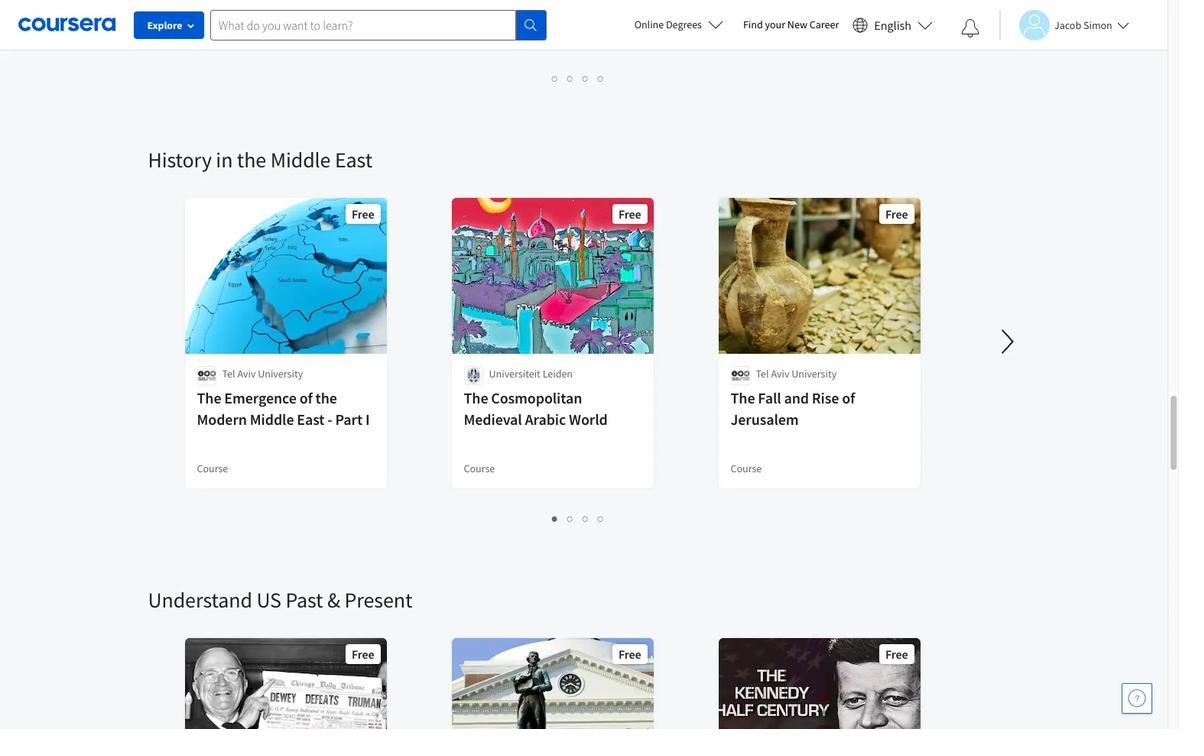 Task type: describe. For each thing, give the bounding box(es) containing it.
1 list from the top
[[186, 70, 971, 87]]

1 button for list within the "history in the middle east carousel" element 2 button
[[548, 510, 563, 528]]

4 button for 2 button corresponding to 1st list from the top of the page
[[594, 70, 609, 87]]

1 for list within the "history in the middle east carousel" element 2 button
[[552, 512, 559, 526]]

&
[[327, 587, 340, 614]]

medieval
[[464, 410, 522, 429]]

find your new career link
[[736, 15, 847, 34]]

3 button for 2 button corresponding to 1st list from the top of the page
[[578, 70, 594, 87]]

east inside 'the emergence of the modern middle east - part i'
[[297, 410, 325, 429]]

course left your
[[731, 21, 762, 35]]

2 button for list within the "history in the middle east carousel" element
[[563, 510, 578, 528]]

0 horizontal spatial the
[[237, 146, 266, 174]]

chevron down image
[[59, 23, 70, 34]]

2 course link from the left
[[717, 0, 922, 50]]

1 free link from the left
[[183, 637, 388, 730]]

course right explore
[[197, 21, 228, 35]]

list inside "history in the middle east carousel" element
[[186, 510, 971, 528]]

tel for fall
[[756, 367, 769, 381]]

the cosmopolitan medieval arabic world
[[464, 389, 608, 429]]

show notifications image
[[962, 19, 980, 37]]

i
[[366, 410, 370, 429]]

jacob simon button
[[1000, 10, 1130, 40]]

4 button for list within the "history in the middle east carousel" element 2 button
[[594, 510, 609, 528]]

2 inside "history in the middle east carousel" element
[[568, 512, 574, 526]]

course for the emergence of the modern middle east - part i
[[197, 462, 228, 476]]

1 for 2 button corresponding to 1st list from the top of the page
[[552, 71, 559, 86]]

new
[[788, 18, 808, 31]]

4 for 1st list from the top of the page
[[598, 71, 604, 86]]

explore button
[[134, 11, 204, 39]]

english button
[[847, 0, 940, 50]]

history in the middle east
[[148, 146, 373, 174]]

aviv for emergence
[[237, 367, 256, 381]]

3 button for list within the "history in the middle east carousel" element 2 button
[[578, 510, 594, 528]]

emergence
[[224, 389, 297, 408]]

3 inside "history in the middle east carousel" element
[[583, 512, 589, 526]]

world
[[569, 410, 608, 429]]

4 for list within the "history in the middle east carousel" element
[[598, 512, 604, 526]]

your
[[766, 18, 786, 31]]

of inside 'the emergence of the modern middle east - part i'
[[300, 389, 313, 408]]

understand us past & present carousel element
[[148, 541, 1180, 730]]

tel for emergence
[[222, 367, 235, 381]]

the for the fall and rise of jerusalem
[[731, 389, 756, 408]]

What do you want to learn? text field
[[210, 10, 516, 40]]

jacob
[[1055, 18, 1082, 32]]

present
[[345, 587, 413, 614]]

1 horizontal spatial east
[[335, 146, 373, 174]]

part
[[336, 410, 363, 429]]

past
[[286, 587, 323, 614]]

middle inside 'the emergence of the modern middle east - part i'
[[250, 410, 294, 429]]

tel aviv university for emergence
[[222, 367, 303, 381]]

course for the cosmopolitan medieval arabic world
[[464, 462, 495, 476]]

university for of
[[258, 367, 303, 381]]

of inside the fall and rise of jerusalem
[[843, 389, 856, 408]]



Task type: locate. For each thing, give the bounding box(es) containing it.
universiteit leiden image
[[464, 367, 483, 386]]

1 vertical spatial the
[[316, 389, 337, 408]]

tel up emergence
[[222, 367, 235, 381]]

in
[[216, 146, 233, 174]]

the inside the cosmopolitan medieval arabic world
[[464, 389, 488, 408]]

tel up fall
[[756, 367, 769, 381]]

2 4 from the top
[[598, 512, 604, 526]]

2 1 button from the top
[[548, 510, 563, 528]]

1 vertical spatial 3 button
[[578, 510, 594, 528]]

1 3 button from the top
[[578, 70, 594, 87]]

2 1 from the top
[[552, 512, 559, 526]]

tel aviv university image up jerusalem
[[731, 367, 750, 386]]

0 vertical spatial 3
[[583, 71, 589, 86]]

2 3 from the top
[[583, 512, 589, 526]]

1 horizontal spatial the
[[316, 389, 337, 408]]

aviv for fall
[[772, 367, 790, 381]]

0 horizontal spatial free link
[[183, 637, 388, 730]]

the for the cosmopolitan medieval arabic world
[[464, 389, 488, 408]]

2 2 from the top
[[568, 512, 574, 526]]

1 vertical spatial middle
[[250, 410, 294, 429]]

tel aviv university image for the emergence of the modern middle east - part i
[[197, 367, 216, 386]]

tel aviv university image up 'modern'
[[197, 367, 216, 386]]

the up '-'
[[316, 389, 337, 408]]

list
[[186, 70, 971, 87], [186, 510, 971, 528]]

aviv up fall
[[772, 367, 790, 381]]

history
[[148, 146, 212, 174]]

1 vertical spatial 2 button
[[563, 510, 578, 528]]

0 vertical spatial list
[[186, 70, 971, 87]]

1 horizontal spatial free link
[[450, 637, 655, 730]]

help center image
[[1129, 690, 1147, 709]]

1 vertical spatial list
[[186, 510, 971, 528]]

4
[[598, 71, 604, 86], [598, 512, 604, 526]]

middle right in
[[271, 146, 331, 174]]

1 button
[[548, 70, 563, 87], [548, 510, 563, 528]]

1 4 from the top
[[598, 71, 604, 86]]

find
[[744, 18, 763, 31]]

2 aviv from the left
[[772, 367, 790, 381]]

university up rise
[[792, 367, 837, 381]]

1 tel from the left
[[222, 367, 235, 381]]

free link
[[183, 637, 388, 730], [450, 637, 655, 730], [717, 637, 922, 730]]

online
[[635, 18, 664, 31]]

the
[[197, 389, 221, 408], [464, 389, 488, 408], [731, 389, 756, 408]]

2 list from the top
[[186, 510, 971, 528]]

understand us past & present link
[[148, 587, 413, 614]]

1 vertical spatial 1 button
[[548, 510, 563, 528]]

the left fall
[[731, 389, 756, 408]]

middle down emergence
[[250, 410, 294, 429]]

2 tel aviv university from the left
[[756, 367, 837, 381]]

1 the from the left
[[197, 389, 221, 408]]

of
[[300, 389, 313, 408], [843, 389, 856, 408]]

career
[[810, 18, 840, 31]]

0 vertical spatial 2
[[568, 71, 574, 86]]

1 button for 2 button corresponding to 1st list from the top of the page
[[548, 70, 563, 87]]

0 vertical spatial 1
[[552, 71, 559, 86]]

jacob simon
[[1055, 18, 1113, 32]]

1 vertical spatial 4 button
[[594, 510, 609, 528]]

cosmopolitan
[[491, 389, 582, 408]]

0 vertical spatial 1 button
[[548, 70, 563, 87]]

understand us past & present
[[148, 587, 413, 614]]

1
[[552, 71, 559, 86], [552, 512, 559, 526]]

1 2 from the top
[[568, 71, 574, 86]]

2 of from the left
[[843, 389, 856, 408]]

aviv
[[237, 367, 256, 381], [772, 367, 790, 381]]

0 horizontal spatial aviv
[[237, 367, 256, 381]]

of right emergence
[[300, 389, 313, 408]]

1 horizontal spatial the
[[464, 389, 488, 408]]

1 horizontal spatial of
[[843, 389, 856, 408]]

leiden
[[543, 367, 573, 381]]

tel aviv university image for the fall and rise of jerusalem
[[731, 367, 750, 386]]

1 vertical spatial east
[[297, 410, 325, 429]]

free
[[352, 207, 375, 222], [619, 207, 642, 222], [886, 207, 909, 222], [352, 647, 375, 663], [619, 647, 642, 663], [886, 647, 909, 663]]

course down medieval
[[464, 462, 495, 476]]

modern
[[197, 410, 247, 429]]

online degrees button
[[623, 8, 736, 41]]

us
[[257, 587, 282, 614]]

1 vertical spatial 4
[[598, 512, 604, 526]]

-
[[328, 410, 333, 429]]

1 3 from the top
[[583, 71, 589, 86]]

the for the emergence of the modern middle east - part i
[[197, 389, 221, 408]]

fall
[[758, 389, 782, 408]]

4 inside "history in the middle east carousel" element
[[598, 512, 604, 526]]

3 the from the left
[[731, 389, 756, 408]]

the inside 'the emergence of the modern middle east - part i'
[[316, 389, 337, 408]]

coursera image
[[18, 12, 116, 37]]

and
[[785, 389, 809, 408]]

of right rise
[[843, 389, 856, 408]]

0 horizontal spatial course link
[[183, 0, 388, 50]]

1 horizontal spatial course link
[[717, 0, 922, 50]]

1 vertical spatial 3
[[583, 512, 589, 526]]

jerusalem
[[731, 410, 799, 429]]

arabic
[[525, 410, 566, 429]]

2 4 button from the top
[[594, 510, 609, 528]]

1 vertical spatial 2
[[568, 512, 574, 526]]

0 vertical spatial 2 button
[[563, 70, 578, 87]]

1 horizontal spatial tel aviv university
[[756, 367, 837, 381]]

find your new career
[[744, 18, 840, 31]]

aviv up emergence
[[237, 367, 256, 381]]

course down jerusalem
[[731, 462, 762, 476]]

0 horizontal spatial tel
[[222, 367, 235, 381]]

degrees
[[666, 18, 702, 31]]

1 vertical spatial 1
[[552, 512, 559, 526]]

the
[[237, 146, 266, 174], [316, 389, 337, 408]]

1 horizontal spatial tel
[[756, 367, 769, 381]]

1 horizontal spatial tel aviv university image
[[731, 367, 750, 386]]

course for the fall and rise of jerusalem
[[731, 462, 762, 476]]

explore
[[147, 18, 182, 32]]

course link
[[183, 0, 388, 50], [717, 0, 922, 50]]

0 vertical spatial 3 button
[[578, 70, 594, 87]]

0 vertical spatial the
[[237, 146, 266, 174]]

tel aviv university up emergence
[[222, 367, 303, 381]]

the inside the fall and rise of jerusalem
[[731, 389, 756, 408]]

online degrees
[[635, 18, 702, 31]]

history in the middle east carousel element
[[148, 100, 1180, 541]]

tel aviv university image
[[197, 367, 216, 386], [731, 367, 750, 386]]

1 horizontal spatial university
[[792, 367, 837, 381]]

2 2 button from the top
[[563, 510, 578, 528]]

course down 'modern'
[[197, 462, 228, 476]]

1 horizontal spatial aviv
[[772, 367, 790, 381]]

1 1 from the top
[[552, 71, 559, 86]]

university for and
[[792, 367, 837, 381]]

2 horizontal spatial free link
[[717, 637, 922, 730]]

1 aviv from the left
[[237, 367, 256, 381]]

1 2 button from the top
[[563, 70, 578, 87]]

2 the from the left
[[464, 389, 488, 408]]

universiteit leiden
[[489, 367, 573, 381]]

0 horizontal spatial tel aviv university image
[[197, 367, 216, 386]]

3 button
[[578, 70, 594, 87], [578, 510, 594, 528]]

1 course link from the left
[[183, 0, 388, 50]]

0 vertical spatial middle
[[271, 146, 331, 174]]

universiteit
[[489, 367, 541, 381]]

3 button inside "history in the middle east carousel" element
[[578, 510, 594, 528]]

1 university from the left
[[258, 367, 303, 381]]

english
[[875, 17, 912, 33]]

2 free link from the left
[[450, 637, 655, 730]]

rise
[[812, 389, 840, 408]]

the inside 'the emergence of the modern middle east - part i'
[[197, 389, 221, 408]]

tel aviv university for fall
[[756, 367, 837, 381]]

0 horizontal spatial tel aviv university
[[222, 367, 303, 381]]

2 horizontal spatial the
[[731, 389, 756, 408]]

2 button for 1st list from the top of the page
[[563, 70, 578, 87]]

2 tel aviv university image from the left
[[731, 367, 750, 386]]

1 4 button from the top
[[594, 70, 609, 87]]

0 horizontal spatial of
[[300, 389, 313, 408]]

the right in
[[237, 146, 266, 174]]

3 free link from the left
[[717, 637, 922, 730]]

east
[[335, 146, 373, 174], [297, 410, 325, 429]]

0 vertical spatial east
[[335, 146, 373, 174]]

0 vertical spatial 4 button
[[594, 70, 609, 87]]

1 tel aviv university image from the left
[[197, 367, 216, 386]]

4 button
[[594, 70, 609, 87], [594, 510, 609, 528]]

1 inside "history in the middle east carousel" element
[[552, 512, 559, 526]]

next slide image
[[990, 324, 1026, 360]]

0 vertical spatial 4
[[598, 71, 604, 86]]

university
[[258, 367, 303, 381], [792, 367, 837, 381]]

tel aviv university
[[222, 367, 303, 381], [756, 367, 837, 381]]

the emergence of the modern middle east - part i
[[197, 389, 370, 429]]

None search field
[[210, 10, 547, 40]]

understand
[[148, 587, 252, 614]]

middle
[[271, 146, 331, 174], [250, 410, 294, 429]]

2 tel from the left
[[756, 367, 769, 381]]

0 horizontal spatial east
[[297, 410, 325, 429]]

0 horizontal spatial university
[[258, 367, 303, 381]]

2 university from the left
[[792, 367, 837, 381]]

the fall and rise of jerusalem
[[731, 389, 856, 429]]

0 horizontal spatial the
[[197, 389, 221, 408]]

tel aviv university up and on the right bottom
[[756, 367, 837, 381]]

the down universiteit leiden image
[[464, 389, 488, 408]]

the up 'modern'
[[197, 389, 221, 408]]

2
[[568, 71, 574, 86], [568, 512, 574, 526]]

course
[[197, 21, 228, 35], [731, 21, 762, 35], [197, 462, 228, 476], [464, 462, 495, 476], [731, 462, 762, 476]]

simon
[[1084, 18, 1113, 32]]

1 1 button from the top
[[548, 70, 563, 87]]

1 tel aviv university from the left
[[222, 367, 303, 381]]

3
[[583, 71, 589, 86], [583, 512, 589, 526]]

university up emergence
[[258, 367, 303, 381]]

tel
[[222, 367, 235, 381], [756, 367, 769, 381]]

1 button inside "history in the middle east carousel" element
[[548, 510, 563, 528]]

1 of from the left
[[300, 389, 313, 408]]

2 3 button from the top
[[578, 510, 594, 528]]

2 button
[[563, 70, 578, 87], [563, 510, 578, 528]]



Task type: vqa. For each thing, say whether or not it's contained in the screenshot.
first list from the top 1 "button"
yes



